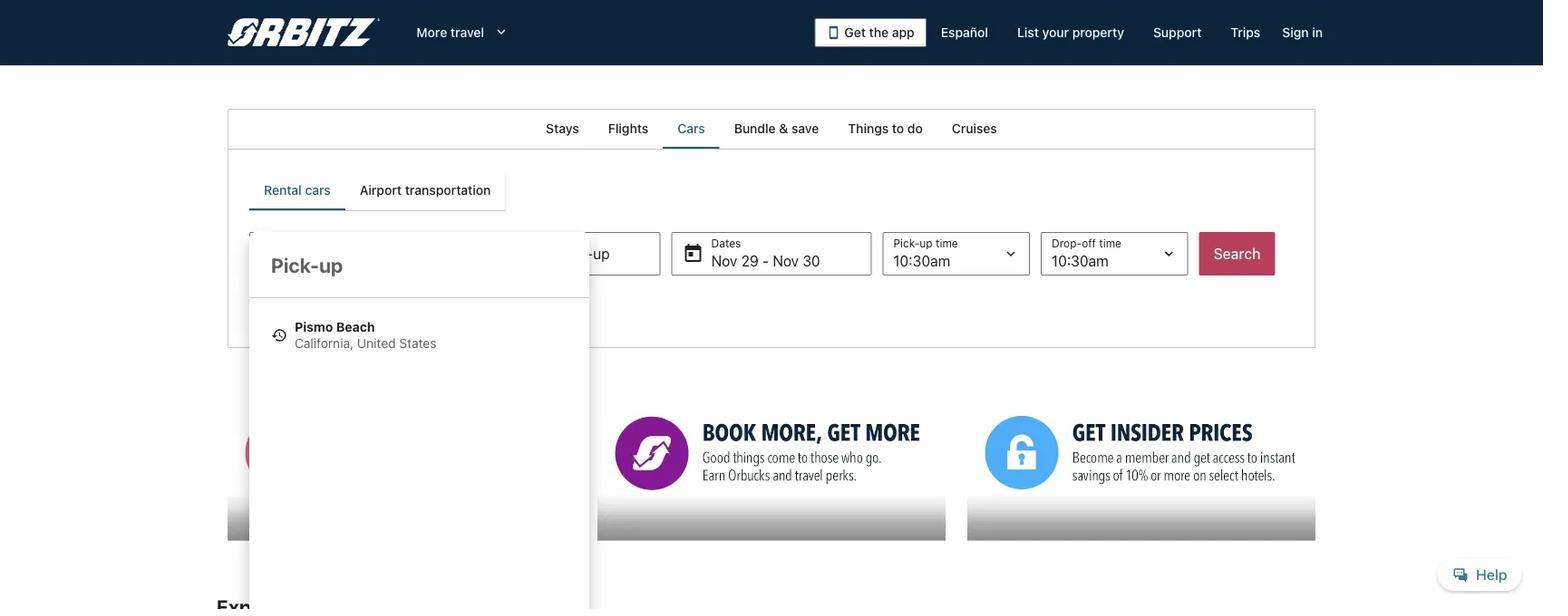 Task type: vqa. For each thing, say whether or not it's contained in the screenshot.
'Español' button
yes



Task type: locate. For each thing, give the bounding box(es) containing it.
stays link
[[532, 109, 594, 149]]

flights link
[[594, 109, 663, 149]]

main content
[[0, 109, 1543, 609]]

more travel
[[417, 25, 484, 40]]

nov right - at the top left
[[773, 253, 799, 270]]

flights
[[608, 121, 649, 136]]

pismo beach california, united states
[[295, 320, 437, 351]]

to
[[892, 121, 904, 136]]

0 horizontal spatial nov
[[711, 253, 738, 270]]

small image
[[271, 327, 287, 344]]

property
[[1072, 25, 1124, 40]]

opens in a new window image
[[227, 392, 243, 408], [597, 392, 613, 408]]

0 vertical spatial tab list
[[228, 109, 1316, 149]]

2 opens in a new window image from the left
[[597, 392, 613, 408]]

nov
[[711, 253, 738, 270], [773, 253, 799, 270]]

0 horizontal spatial opens in a new window image
[[227, 392, 243, 408]]

aarp
[[291, 306, 320, 318]]

tab list containing rental cars
[[249, 170, 505, 210]]

rental cars link
[[249, 170, 345, 210]]

1 opens in a new window image from the left
[[227, 392, 243, 408]]

main content containing search
[[0, 109, 1543, 609]]

rental cars
[[264, 183, 331, 198]]

transportation
[[405, 183, 491, 198]]

2 nov from the left
[[773, 253, 799, 270]]

29
[[741, 253, 759, 270]]

sign in
[[1282, 25, 1323, 40]]

sign
[[1282, 25, 1309, 40]]

rental
[[264, 183, 302, 198]]

download the app button image
[[826, 25, 841, 40]]

california,
[[295, 336, 354, 351]]

nov left 29
[[711, 253, 738, 270]]

1 vertical spatial tab list
[[249, 170, 505, 210]]

airport transportation link
[[345, 170, 505, 210]]

1 horizontal spatial opens in a new window image
[[597, 392, 613, 408]]

nov 29 - nov 30
[[711, 253, 820, 270]]

things to do
[[848, 121, 923, 136]]

show
[[260, 306, 288, 318]]

30
[[803, 253, 820, 270]]

1 horizontal spatial nov
[[773, 253, 799, 270]]

beach
[[336, 320, 375, 335]]

airport transportation
[[360, 183, 491, 198]]

things to do link
[[834, 109, 937, 149]]

united
[[357, 336, 396, 351]]

tab list
[[228, 109, 1316, 149], [249, 170, 505, 210]]

airport
[[360, 183, 402, 198]]

list
[[1017, 25, 1039, 40]]



Task type: describe. For each thing, give the bounding box(es) containing it.
the
[[869, 25, 889, 40]]

list your property link
[[1003, 16, 1139, 49]]

states
[[399, 336, 437, 351]]

cruises
[[952, 121, 997, 136]]

your
[[1042, 25, 1069, 40]]

stays
[[546, 121, 579, 136]]

support link
[[1139, 16, 1216, 49]]

more
[[417, 25, 447, 40]]

tab list containing stays
[[228, 109, 1316, 149]]

more travel button
[[402, 16, 524, 49]]

cars
[[678, 121, 705, 136]]

trips link
[[1216, 16, 1275, 49]]

search
[[1214, 245, 1261, 263]]

trips
[[1231, 25, 1261, 40]]

español button
[[927, 16, 1003, 49]]

cruises link
[[937, 109, 1012, 149]]

save
[[792, 121, 819, 136]]

pismo
[[295, 320, 333, 335]]

do
[[908, 121, 923, 136]]

rates
[[323, 306, 349, 318]]

list your property
[[1017, 25, 1124, 40]]

español
[[941, 25, 988, 40]]

get the app link
[[815, 18, 927, 47]]

-
[[763, 253, 769, 270]]

orbitz logo image
[[228, 18, 380, 47]]

get the app
[[845, 25, 915, 40]]

show aarp rates
[[260, 306, 349, 318]]

&
[[779, 121, 788, 136]]

1 nov from the left
[[711, 253, 738, 270]]

cars link
[[663, 109, 720, 149]]

Pick-up text field
[[249, 232, 589, 297]]

nov 29 - nov 30 button
[[672, 232, 872, 276]]

app
[[892, 25, 915, 40]]

cars
[[305, 183, 331, 198]]

travel
[[451, 25, 484, 40]]

bundle & save
[[734, 121, 819, 136]]

get
[[845, 25, 866, 40]]

search button
[[1199, 232, 1275, 276]]

sign in button
[[1275, 16, 1330, 49]]

bundle
[[734, 121, 776, 136]]

in
[[1312, 25, 1323, 40]]

bundle & save link
[[720, 109, 834, 149]]

things
[[848, 121, 889, 136]]

support
[[1153, 25, 1202, 40]]



